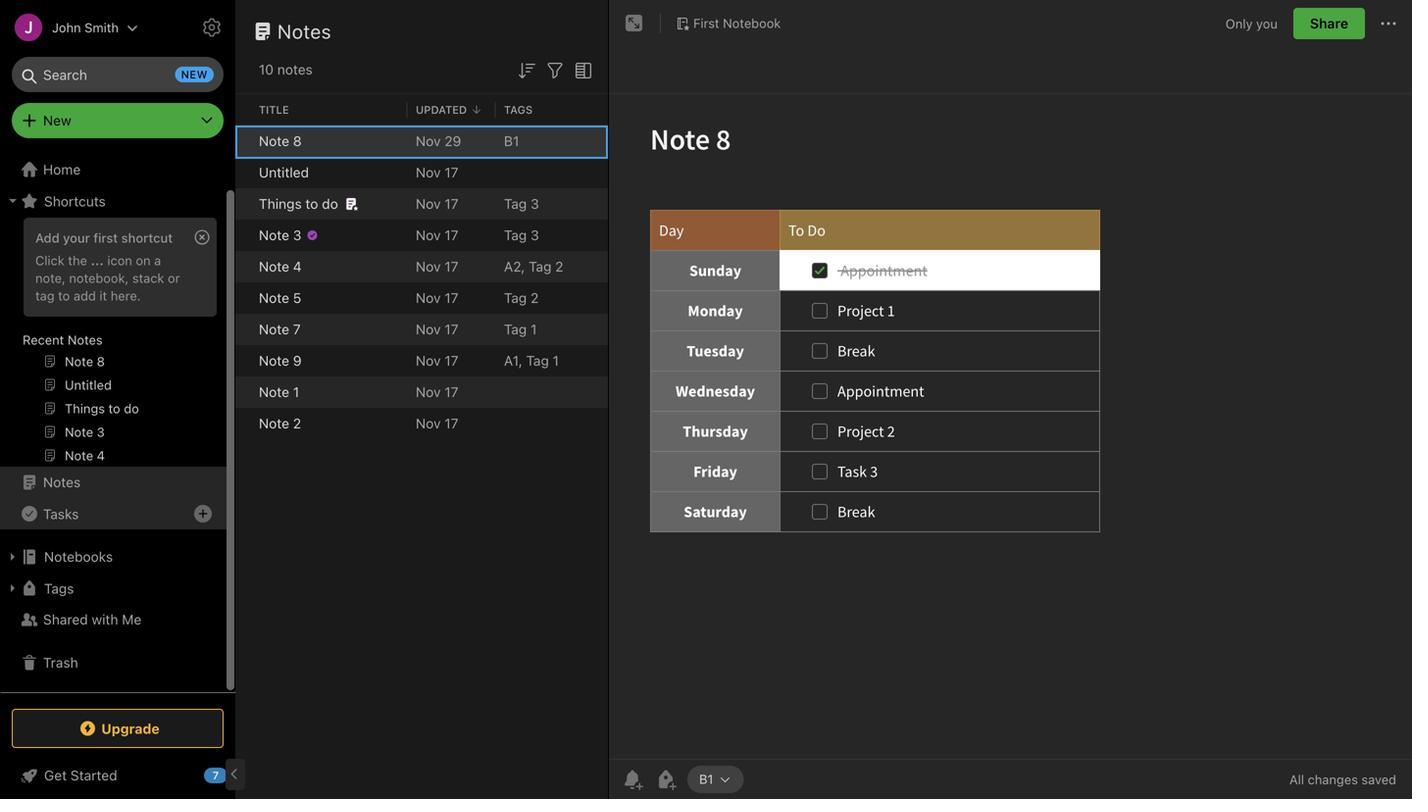 Task type: locate. For each thing, give the bounding box(es) containing it.
tag for cell on the left of things
[[504, 196, 527, 212]]

note left 5
[[259, 290, 289, 306]]

icon on a note, notebook, stack or tag to add it here.
[[35, 253, 180, 303]]

b1 right add tag image
[[699, 772, 713, 787]]

1 note from the top
[[259, 133, 289, 149]]

new search field
[[25, 57, 214, 92]]

add filters image
[[543, 59, 567, 82]]

1 17 from the top
[[445, 164, 458, 180]]

6 nov from the top
[[416, 290, 441, 306]]

1 vertical spatial 1
[[553, 353, 559, 369]]

7 left click to collapse icon
[[213, 769, 219, 782]]

group inside tree
[[0, 212, 227, 475]]

note
[[259, 133, 289, 149], [259, 227, 289, 243], [259, 258, 289, 275], [259, 290, 289, 306], [259, 321, 289, 337], [259, 353, 289, 369], [259, 384, 289, 400], [259, 415, 289, 432]]

on
[[136, 253, 151, 268]]

note left 4
[[259, 258, 289, 275]]

notebooks link
[[0, 541, 227, 573]]

7
[[293, 321, 301, 337], [213, 769, 219, 782]]

3 note from the top
[[259, 258, 289, 275]]

2 down note 1
[[293, 415, 301, 432]]

nov 17
[[416, 164, 458, 180], [416, 196, 458, 212], [416, 227, 458, 243], [416, 258, 458, 275], [416, 290, 458, 306], [416, 321, 458, 337], [416, 353, 458, 369], [416, 384, 458, 400], [416, 415, 458, 432]]

tag 3 for note 3
[[504, 227, 539, 243]]

1 for note 1
[[293, 384, 299, 400]]

0 horizontal spatial to
[[58, 288, 70, 303]]

cell left untitled
[[235, 157, 251, 188]]

2 tag 3 from the top
[[504, 227, 539, 243]]

group
[[0, 212, 227, 475]]

note down note 1
[[259, 415, 289, 432]]

new
[[181, 68, 208, 81]]

0 vertical spatial to
[[305, 196, 318, 212]]

1 horizontal spatial 7
[[293, 321, 301, 337]]

2 horizontal spatial 2
[[555, 258, 563, 275]]

upgrade
[[101, 721, 160, 737]]

nov 17 for note 4
[[416, 258, 458, 275]]

tags
[[504, 103, 533, 116], [44, 580, 74, 597]]

note 8
[[259, 133, 302, 149]]

notes up notes
[[278, 20, 332, 43]]

7 down 5
[[293, 321, 301, 337]]

cell left note 5 at left
[[235, 282, 251, 314]]

cell
[[235, 126, 251, 157], [235, 157, 251, 188], [235, 188, 251, 220], [235, 220, 251, 251], [235, 251, 251, 282], [235, 282, 251, 314], [235, 314, 251, 345], [235, 345, 251, 377], [235, 377, 251, 408], [496, 408, 608, 439]]

get
[[44, 767, 67, 784]]

1 vertical spatial to
[[58, 288, 70, 303]]

1 horizontal spatial 1
[[531, 321, 537, 337]]

17 for untitled
[[445, 164, 458, 180]]

note,
[[35, 271, 66, 285]]

1 horizontal spatial b1
[[699, 772, 713, 787]]

a2, tag 2
[[504, 258, 563, 275]]

note up note 2
[[259, 384, 289, 400]]

do
[[322, 196, 338, 212]]

note for note 8
[[259, 133, 289, 149]]

7 inside help and learning task checklist field
[[213, 769, 219, 782]]

cell left note 8
[[235, 126, 251, 157]]

nov 17 for note 5
[[416, 290, 458, 306]]

new
[[43, 112, 71, 128]]

8 nov from the top
[[416, 353, 441, 369]]

0 horizontal spatial 2
[[293, 415, 301, 432]]

notes
[[278, 20, 332, 43], [68, 332, 103, 347], [43, 474, 81, 490]]

6 nov 17 from the top
[[416, 321, 458, 337]]

3 for things to do
[[531, 196, 539, 212]]

you
[[1256, 16, 1278, 31]]

tags inside button
[[44, 580, 74, 597]]

0 horizontal spatial 1
[[293, 384, 299, 400]]

8 17 from the top
[[445, 384, 458, 400]]

2 vertical spatial 1
[[293, 384, 299, 400]]

1 vertical spatial tags
[[44, 580, 74, 597]]

a2,
[[504, 258, 525, 275]]

2 for note 2
[[293, 415, 301, 432]]

tag 3
[[504, 196, 539, 212], [504, 227, 539, 243]]

cell for note 5
[[235, 282, 251, 314]]

1 vertical spatial tag 3
[[504, 227, 539, 243]]

5 nov from the top
[[416, 258, 441, 275]]

tags up the shared
[[44, 580, 74, 597]]

2 vertical spatial 2
[[293, 415, 301, 432]]

notebooks
[[44, 549, 113, 565]]

settings image
[[200, 16, 224, 39]]

2 horizontal spatial 1
[[553, 353, 559, 369]]

cell left note 9
[[235, 345, 251, 377]]

nov for note 9
[[416, 353, 441, 369]]

tag for cell on the left of note 3
[[504, 227, 527, 243]]

1 vertical spatial 2
[[531, 290, 539, 306]]

4 17 from the top
[[445, 258, 458, 275]]

cell for note 4
[[235, 251, 251, 282]]

tags down the 'sort options' field
[[504, 103, 533, 116]]

1 right a1,
[[553, 353, 559, 369]]

note for note 7
[[259, 321, 289, 337]]

add a reminder image
[[621, 768, 644, 791]]

cell for untitled
[[235, 157, 251, 188]]

9 nov from the top
[[416, 384, 441, 400]]

7 nov 17 from the top
[[416, 353, 458, 369]]

note 7
[[259, 321, 301, 337]]

shared with me
[[43, 612, 141, 628]]

0 horizontal spatial 7
[[213, 769, 219, 782]]

29
[[445, 133, 461, 149]]

notes link
[[0, 467, 227, 498]]

add
[[35, 230, 60, 245]]

row group
[[235, 126, 608, 439]]

add
[[73, 288, 96, 303]]

8 note from the top
[[259, 415, 289, 432]]

Account field
[[0, 8, 138, 47]]

1 nov 17 from the top
[[416, 164, 458, 180]]

tree containing home
[[0, 154, 235, 691]]

notes
[[277, 61, 313, 77]]

0 horizontal spatial tags
[[44, 580, 74, 597]]

6 17 from the top
[[445, 321, 458, 337]]

to inside icon on a note, notebook, stack or tag to add it here.
[[58, 288, 70, 303]]

Help and Learning task checklist field
[[0, 760, 235, 791]]

changes
[[1308, 772, 1358, 787]]

1 down 9 on the top left
[[293, 384, 299, 400]]

7 nov from the top
[[416, 321, 441, 337]]

note 3
[[259, 227, 302, 243]]

2 down the a2, tag 2 at the top left of the page
[[531, 290, 539, 306]]

notes up the tasks
[[43, 474, 81, 490]]

recent notes
[[23, 332, 103, 347]]

1 vertical spatial 7
[[213, 769, 219, 782]]

1 tag 3 from the top
[[504, 196, 539, 212]]

7 17 from the top
[[445, 353, 458, 369]]

0 vertical spatial tag 3
[[504, 196, 539, 212]]

4 note from the top
[[259, 290, 289, 306]]

8 nov 17 from the top
[[416, 384, 458, 400]]

note left 8
[[259, 133, 289, 149]]

tags button
[[0, 573, 227, 604]]

0 horizontal spatial b1
[[504, 133, 519, 149]]

1 vertical spatial b1
[[699, 772, 713, 787]]

2 note from the top
[[259, 227, 289, 243]]

1 horizontal spatial 2
[[531, 290, 539, 306]]

tree
[[0, 154, 235, 691]]

tag
[[504, 196, 527, 212], [504, 227, 527, 243], [529, 258, 552, 275], [504, 290, 527, 306], [504, 321, 527, 337], [526, 353, 549, 369]]

9 nov 17 from the top
[[416, 415, 458, 432]]

nov for note 7
[[416, 321, 441, 337]]

b1 inside b1 button
[[699, 772, 713, 787]]

nov 29
[[416, 133, 461, 149]]

upgrade button
[[12, 709, 224, 748]]

things
[[259, 196, 302, 212]]

expand note image
[[623, 12, 646, 35]]

home link
[[0, 154, 235, 185]]

to right tag
[[58, 288, 70, 303]]

4 nov 17 from the top
[[416, 258, 458, 275]]

1 horizontal spatial to
[[305, 196, 318, 212]]

cell for note 7
[[235, 314, 251, 345]]

group containing add your first shortcut
[[0, 212, 227, 475]]

1
[[531, 321, 537, 337], [553, 353, 559, 369], [293, 384, 299, 400]]

your
[[63, 230, 90, 245]]

note left 9 on the top left
[[259, 353, 289, 369]]

0 vertical spatial 1
[[531, 321, 537, 337]]

nov for note 4
[[416, 258, 441, 275]]

note 2
[[259, 415, 301, 432]]

first
[[93, 230, 118, 245]]

3 for note 3
[[531, 227, 539, 243]]

3 17 from the top
[[445, 227, 458, 243]]

updated
[[416, 103, 467, 116]]

tag 2
[[504, 290, 539, 306]]

17 for note 7
[[445, 321, 458, 337]]

cell left 'note 4'
[[235, 251, 251, 282]]

or
[[168, 271, 180, 285]]

1 horizontal spatial tags
[[504, 103, 533, 116]]

shortcuts
[[44, 193, 106, 209]]

started
[[70, 767, 117, 784]]

only
[[1226, 16, 1253, 31]]

cell left note 1
[[235, 377, 251, 408]]

5 note from the top
[[259, 321, 289, 337]]

6 note from the top
[[259, 353, 289, 369]]

to left do at top left
[[305, 196, 318, 212]]

note up 'note 4'
[[259, 227, 289, 243]]

cell left the note 7
[[235, 314, 251, 345]]

0 vertical spatial b1
[[504, 133, 519, 149]]

b1 right 29
[[504, 133, 519, 149]]

note down note 5 at left
[[259, 321, 289, 337]]

2 nov from the top
[[416, 164, 441, 180]]

b1
[[504, 133, 519, 149], [699, 772, 713, 787]]

saved
[[1362, 772, 1397, 787]]

note 5
[[259, 290, 301, 306]]

notebook
[[723, 16, 781, 31]]

1 nov from the top
[[416, 133, 441, 149]]

nov
[[416, 133, 441, 149], [416, 164, 441, 180], [416, 196, 441, 212], [416, 227, 441, 243], [416, 258, 441, 275], [416, 290, 441, 306], [416, 321, 441, 337], [416, 353, 441, 369], [416, 384, 441, 400], [416, 415, 441, 432]]

to
[[305, 196, 318, 212], [58, 288, 70, 303]]

cell left things
[[235, 188, 251, 220]]

2 right the a2, on the top left
[[555, 258, 563, 275]]

17
[[445, 164, 458, 180], [445, 196, 458, 212], [445, 227, 458, 243], [445, 258, 458, 275], [445, 290, 458, 306], [445, 321, 458, 337], [445, 353, 458, 369], [445, 384, 458, 400], [445, 415, 458, 432]]

17 for note 4
[[445, 258, 458, 275]]

Add filters field
[[543, 57, 567, 82]]

notes right recent
[[68, 332, 103, 347]]

5 nov 17 from the top
[[416, 290, 458, 306]]

home
[[43, 161, 81, 178]]

7 note from the top
[[259, 384, 289, 400]]

1 up a1, tag 1
[[531, 321, 537, 337]]

1 for tag 1
[[531, 321, 537, 337]]

5 17 from the top
[[445, 290, 458, 306]]

3
[[531, 196, 539, 212], [293, 227, 302, 243], [531, 227, 539, 243]]



Task type: describe. For each thing, give the bounding box(es) containing it.
to inside row group
[[305, 196, 318, 212]]

tag 3 for things to do
[[504, 196, 539, 212]]

3 nov from the top
[[416, 196, 441, 212]]

nov 17 for note 7
[[416, 321, 458, 337]]

a1,
[[504, 353, 523, 369]]

add your first shortcut
[[35, 230, 173, 245]]

tag
[[35, 288, 55, 303]]

expand tags image
[[5, 581, 21, 596]]

it
[[99, 288, 107, 303]]

row group containing note 8
[[235, 126, 608, 439]]

cell left note 3
[[235, 220, 251, 251]]

here.
[[111, 288, 141, 303]]

john
[[52, 20, 81, 35]]

nov 17 for note 1
[[416, 384, 458, 400]]

trash link
[[0, 647, 227, 679]]

me
[[122, 612, 141, 628]]

notebook,
[[69, 271, 129, 285]]

title
[[259, 103, 289, 116]]

note for note 5
[[259, 290, 289, 306]]

View options field
[[567, 57, 595, 82]]

stack
[[132, 271, 164, 285]]

with
[[92, 612, 118, 628]]

2 for tag 2
[[531, 290, 539, 306]]

More actions field
[[1377, 8, 1401, 39]]

shared with me link
[[0, 604, 227, 636]]

icon
[[107, 253, 132, 268]]

nov for note 1
[[416, 384, 441, 400]]

nov 17 for untitled
[[416, 164, 458, 180]]

note for note 4
[[259, 258, 289, 275]]

B1 Tag actions field
[[713, 773, 732, 787]]

add tag image
[[654, 768, 678, 791]]

get started
[[44, 767, 117, 784]]

0 vertical spatial notes
[[278, 20, 332, 43]]

share button
[[1294, 8, 1365, 39]]

5
[[293, 290, 301, 306]]

17 for note 9
[[445, 353, 458, 369]]

shared
[[43, 612, 88, 628]]

Note Editor text field
[[609, 94, 1412, 759]]

new button
[[12, 103, 224, 138]]

shortcut
[[121, 230, 173, 245]]

first
[[693, 16, 719, 31]]

2 vertical spatial notes
[[43, 474, 81, 490]]

note for note 3
[[259, 227, 289, 243]]

cell for note 1
[[235, 377, 251, 408]]

click to collapse image
[[228, 763, 243, 787]]

note for note 1
[[259, 384, 289, 400]]

only you
[[1226, 16, 1278, 31]]

click the ...
[[35, 253, 104, 268]]

things to do
[[259, 196, 338, 212]]

tag for cell for note 7
[[504, 321, 527, 337]]

first notebook button
[[669, 10, 788, 37]]

cell for note 8
[[235, 126, 251, 157]]

cell down a1, tag 1
[[496, 408, 608, 439]]

nov for note 8
[[416, 133, 441, 149]]

10 nov from the top
[[416, 415, 441, 432]]

nov for untitled
[[416, 164, 441, 180]]

nov for note 5
[[416, 290, 441, 306]]

1 vertical spatial notes
[[68, 332, 103, 347]]

note window element
[[609, 0, 1412, 799]]

smith
[[85, 20, 119, 35]]

0 vertical spatial 7
[[293, 321, 301, 337]]

note 4
[[259, 258, 302, 275]]

untitled
[[259, 164, 309, 180]]

Sort options field
[[515, 57, 538, 82]]

a
[[154, 253, 161, 268]]

a1, tag 1
[[504, 353, 559, 369]]

2 17 from the top
[[445, 196, 458, 212]]

tasks button
[[0, 498, 227, 530]]

8
[[293, 133, 302, 149]]

4
[[293, 258, 302, 275]]

17 for note 5
[[445, 290, 458, 306]]

note 1
[[259, 384, 299, 400]]

recent
[[23, 332, 64, 347]]

click
[[35, 253, 64, 268]]

share
[[1310, 15, 1349, 31]]

2 nov 17 from the top
[[416, 196, 458, 212]]

4 nov from the top
[[416, 227, 441, 243]]

all changes saved
[[1290, 772, 1397, 787]]

note for note 2
[[259, 415, 289, 432]]

more actions image
[[1377, 12, 1401, 35]]

shortcuts button
[[0, 185, 227, 217]]

10
[[259, 61, 274, 77]]

expand notebooks image
[[5, 549, 21, 565]]

Search text field
[[25, 57, 210, 92]]

9
[[293, 353, 302, 369]]

0 vertical spatial tags
[[504, 103, 533, 116]]

trash
[[43, 655, 78, 671]]

first notebook
[[693, 16, 781, 31]]

note 9
[[259, 353, 302, 369]]

tasks
[[43, 506, 79, 522]]

3 nov 17 from the top
[[416, 227, 458, 243]]

tag for cell associated with note 5
[[504, 290, 527, 306]]

b1 button
[[688, 766, 744, 793]]

tag 1
[[504, 321, 537, 337]]

17 for note 1
[[445, 384, 458, 400]]

note for note 9
[[259, 353, 289, 369]]

cell for note 9
[[235, 345, 251, 377]]

9 17 from the top
[[445, 415, 458, 432]]

10 notes
[[259, 61, 313, 77]]

john smith
[[52, 20, 119, 35]]

all
[[1290, 772, 1304, 787]]

b1 inside row group
[[504, 133, 519, 149]]

the
[[68, 253, 87, 268]]

...
[[91, 253, 104, 268]]

nov 17 for note 9
[[416, 353, 458, 369]]

0 vertical spatial 2
[[555, 258, 563, 275]]



Task type: vqa. For each thing, say whether or not it's contained in the screenshot.
first NOV 14 from the bottom of the page
no



